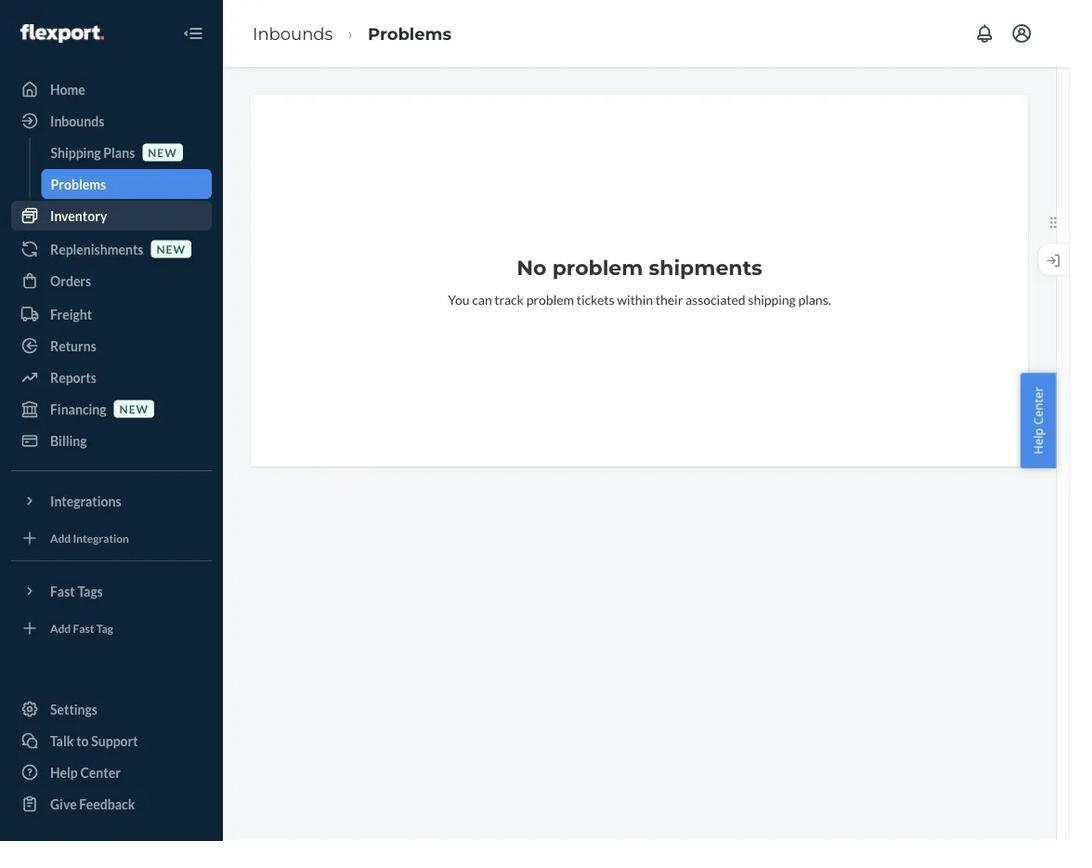 Task type: describe. For each thing, give the bounding box(es) containing it.
track
[[495, 291, 524, 307]]

inventory link
[[11, 201, 212, 231]]

no
[[517, 255, 547, 280]]

0 vertical spatial problem
[[553, 255, 644, 280]]

returns link
[[11, 331, 212, 361]]

0 horizontal spatial inbounds
[[50, 113, 104, 129]]

help center link
[[11, 758, 212, 787]]

to
[[76, 733, 89, 749]]

within
[[618, 291, 654, 307]]

reports
[[50, 370, 96, 385]]

their
[[656, 291, 684, 307]]

breadcrumbs navigation
[[238, 6, 467, 61]]

no problem shipments
[[517, 255, 763, 280]]

tickets
[[577, 291, 615, 307]]

give feedback button
[[11, 789, 212, 819]]

billing
[[50, 433, 87, 449]]

help inside help center link
[[50, 765, 78, 780]]

add for add integration
[[50, 531, 71, 545]]

returns
[[50, 338, 97, 354]]

help center inside "button"
[[1030, 387, 1047, 454]]

shipping
[[51, 145, 101, 160]]

help inside help center "button"
[[1030, 428, 1047, 454]]

integrations
[[50, 493, 121, 509]]

plans
[[103, 145, 135, 160]]

inventory
[[50, 208, 107, 224]]

give feedback
[[50, 796, 135, 812]]

1 vertical spatial help center
[[50, 765, 121, 780]]

support
[[91, 733, 138, 749]]

talk to support button
[[11, 726, 212, 756]]

add integration link
[[11, 523, 212, 553]]

associated
[[686, 291, 746, 307]]

freight link
[[11, 299, 212, 329]]

fast tags button
[[11, 576, 212, 606]]

open notifications image
[[974, 22, 997, 45]]

orders link
[[11, 266, 212, 296]]

new for shipping plans
[[148, 145, 177, 159]]

add fast tag
[[50, 621, 113, 635]]

problems link inside breadcrumbs navigation
[[368, 23, 452, 44]]

0 vertical spatial inbounds link
[[253, 23, 333, 44]]

give
[[50, 796, 77, 812]]

settings
[[50, 701, 98, 717]]

reports link
[[11, 363, 212, 392]]



Task type: locate. For each thing, give the bounding box(es) containing it.
new for replenishments
[[157, 242, 186, 256]]

fast left tag
[[73, 621, 94, 635]]

fast left tags
[[50, 583, 75, 599]]

1 horizontal spatial help center
[[1030, 387, 1047, 454]]

can
[[472, 291, 492, 307]]

1 horizontal spatial help
[[1030, 428, 1047, 454]]

open account menu image
[[1011, 22, 1034, 45]]

shipments
[[649, 255, 763, 280]]

you can track problem tickets within their associated shipping plans.
[[448, 291, 832, 307]]

2 add from the top
[[50, 621, 71, 635]]

tags
[[78, 583, 103, 599]]

1 vertical spatial inbounds
[[50, 113, 104, 129]]

home
[[50, 81, 85, 97]]

new up orders link
[[157, 242, 186, 256]]

1 horizontal spatial problems
[[368, 23, 452, 44]]

freight
[[50, 306, 92, 322]]

add integration
[[50, 531, 129, 545]]

settings link
[[11, 694, 212, 724]]

1 vertical spatial center
[[80, 765, 121, 780]]

0 horizontal spatial problems link
[[41, 169, 212, 199]]

you
[[448, 291, 470, 307]]

1 horizontal spatial inbounds link
[[253, 23, 333, 44]]

add inside "link"
[[50, 531, 71, 545]]

0 vertical spatial help center
[[1030, 387, 1047, 454]]

1 horizontal spatial problems link
[[368, 23, 452, 44]]

fast
[[50, 583, 75, 599], [73, 621, 94, 635]]

1 horizontal spatial inbounds
[[253, 23, 333, 44]]

center inside "button"
[[1030, 387, 1047, 425]]

0 vertical spatial problems
[[368, 23, 452, 44]]

inbounds link
[[253, 23, 333, 44], [11, 106, 212, 136]]

help
[[1030, 428, 1047, 454], [50, 765, 78, 780]]

flexport logo image
[[20, 24, 104, 43]]

tag
[[96, 621, 113, 635]]

0 vertical spatial center
[[1030, 387, 1047, 425]]

0 horizontal spatial center
[[80, 765, 121, 780]]

inbounds
[[253, 23, 333, 44], [50, 113, 104, 129]]

feedback
[[79, 796, 135, 812]]

1 vertical spatial problems
[[51, 176, 106, 192]]

problem
[[553, 255, 644, 280], [527, 291, 575, 307]]

problems link
[[368, 23, 452, 44], [41, 169, 212, 199]]

0 horizontal spatial help center
[[50, 765, 121, 780]]

shipping plans
[[51, 145, 135, 160]]

add
[[50, 531, 71, 545], [50, 621, 71, 635]]

2 vertical spatial new
[[120, 402, 149, 415]]

problem down the no
[[527, 291, 575, 307]]

billing link
[[11, 426, 212, 456]]

1 vertical spatial new
[[157, 242, 186, 256]]

new for financing
[[120, 402, 149, 415]]

problem up tickets
[[553, 255, 644, 280]]

0 vertical spatial add
[[50, 531, 71, 545]]

talk to support
[[50, 733, 138, 749]]

add for add fast tag
[[50, 621, 71, 635]]

add down fast tags
[[50, 621, 71, 635]]

new down reports link
[[120, 402, 149, 415]]

inbounds inside breadcrumbs navigation
[[253, 23, 333, 44]]

orders
[[50, 273, 91, 289]]

help center
[[1030, 387, 1047, 454], [50, 765, 121, 780]]

replenishments
[[50, 241, 144, 257]]

help center button
[[1021, 373, 1057, 468]]

1 vertical spatial problem
[[527, 291, 575, 307]]

0 vertical spatial help
[[1030, 428, 1047, 454]]

talk
[[50, 733, 74, 749]]

0 vertical spatial fast
[[50, 583, 75, 599]]

center
[[1030, 387, 1047, 425], [80, 765, 121, 780]]

new right plans
[[148, 145, 177, 159]]

1 add from the top
[[50, 531, 71, 545]]

1 horizontal spatial center
[[1030, 387, 1047, 425]]

0 horizontal spatial help
[[50, 765, 78, 780]]

0 horizontal spatial problems
[[51, 176, 106, 192]]

fast tags
[[50, 583, 103, 599]]

1 vertical spatial problems link
[[41, 169, 212, 199]]

problems inside breadcrumbs navigation
[[368, 23, 452, 44]]

close navigation image
[[182, 22, 205, 45]]

integrations button
[[11, 486, 212, 516]]

1 vertical spatial add
[[50, 621, 71, 635]]

0 horizontal spatial inbounds link
[[11, 106, 212, 136]]

fast inside 'dropdown button'
[[50, 583, 75, 599]]

0 vertical spatial inbounds
[[253, 23, 333, 44]]

integration
[[73, 531, 129, 545]]

1 vertical spatial fast
[[73, 621, 94, 635]]

0 vertical spatial new
[[148, 145, 177, 159]]

shipping
[[749, 291, 796, 307]]

add fast tag link
[[11, 614, 212, 643]]

add left integration
[[50, 531, 71, 545]]

1 vertical spatial help
[[50, 765, 78, 780]]

home link
[[11, 74, 212, 104]]

0 vertical spatial problems link
[[368, 23, 452, 44]]

plans.
[[799, 291, 832, 307]]

problems
[[368, 23, 452, 44], [51, 176, 106, 192]]

1 vertical spatial inbounds link
[[11, 106, 212, 136]]

financing
[[50, 401, 107, 417]]

new
[[148, 145, 177, 159], [157, 242, 186, 256], [120, 402, 149, 415]]



Task type: vqa. For each thing, say whether or not it's contained in the screenshot.
leftmost storage
no



